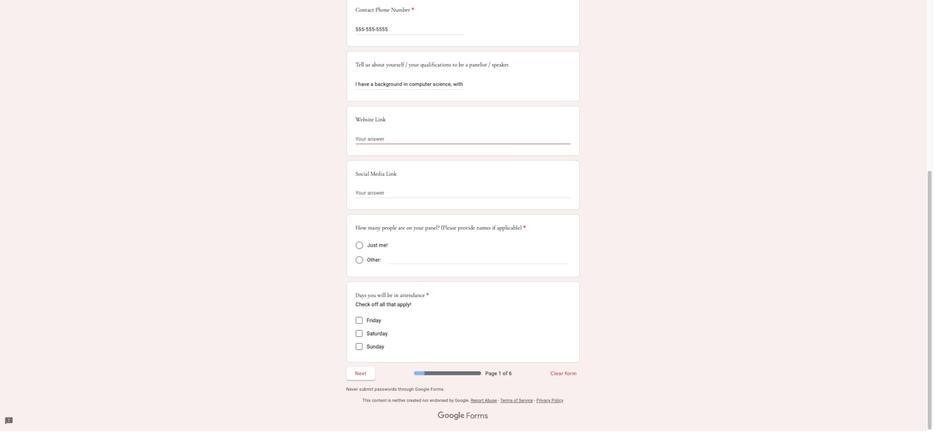Task type: describe. For each thing, give the bounding box(es) containing it.
sunday image
[[356, 344, 362, 350]]

Saturday checkbox
[[356, 331, 363, 337]]

Just me! radio
[[356, 242, 363, 249]]

Other response text field
[[389, 256, 568, 264]]

1 vertical spatial required question element
[[522, 224, 526, 233]]

0 vertical spatial required question element
[[410, 5, 414, 14]]

just me! image
[[356, 242, 363, 249]]

saturday image
[[356, 331, 362, 337]]

Friday checkbox
[[356, 318, 363, 324]]



Task type: locate. For each thing, give the bounding box(es) containing it.
0 horizontal spatial required question element
[[410, 5, 414, 14]]

1 vertical spatial heading
[[356, 224, 526, 233]]

None text field
[[356, 80, 463, 89], [356, 135, 571, 144], [356, 189, 571, 198], [356, 80, 463, 89], [356, 135, 571, 144], [356, 189, 571, 198]]

3 heading from the top
[[356, 291, 429, 300]]

None radio
[[356, 257, 363, 264]]

1 heading from the top
[[356, 5, 414, 14]]

list
[[346, 0, 580, 363], [356, 314, 571, 354]]

google image
[[438, 412, 465, 421]]

2 vertical spatial required question element
[[425, 291, 429, 300]]

1 horizontal spatial required question element
[[425, 291, 429, 300]]

report a problem to google image
[[4, 417, 13, 426]]

required question element
[[410, 5, 414, 14], [522, 224, 526, 233], [425, 291, 429, 300]]

Sunday checkbox
[[356, 344, 363, 351]]

progress bar
[[414, 372, 481, 376]]

2 horizontal spatial required question element
[[522, 224, 526, 233]]

2 vertical spatial heading
[[356, 291, 429, 300]]

None text field
[[356, 25, 463, 34]]

0 vertical spatial heading
[[356, 5, 414, 14]]

friday image
[[356, 318, 362, 324]]

2 heading from the top
[[356, 224, 526, 233]]

heading
[[356, 5, 414, 14], [356, 224, 526, 233], [356, 291, 429, 300]]



Task type: vqa. For each thing, say whether or not it's contained in the screenshot.
heading to the top
yes



